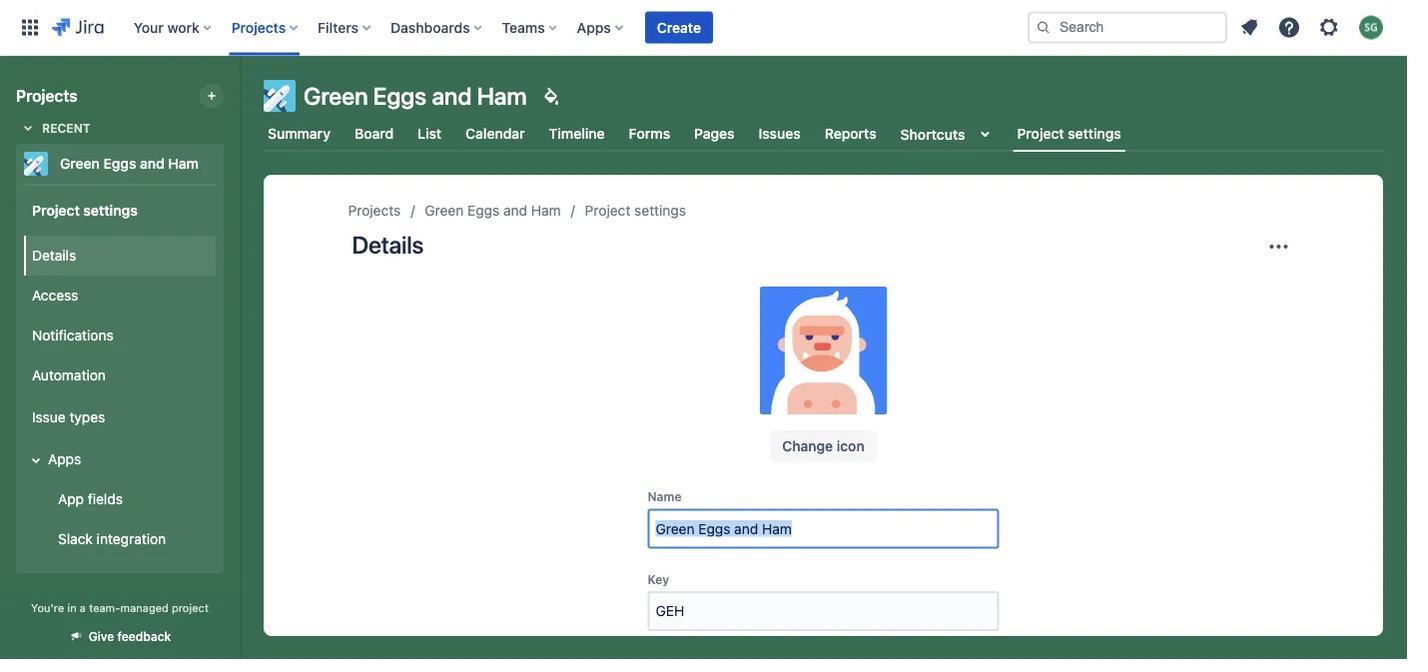 Task type: locate. For each thing, give the bounding box(es) containing it.
eggs up the "board"
[[373, 82, 427, 110]]

project
[[1017, 125, 1065, 142], [32, 202, 80, 218], [585, 202, 631, 219]]

projects
[[77, 589, 129, 605]]

and
[[432, 82, 472, 110], [140, 155, 165, 172], [503, 202, 528, 219]]

apps inside popup button
[[577, 19, 611, 35]]

tab list containing project settings
[[252, 116, 1396, 152]]

1 vertical spatial apps
[[48, 451, 81, 468]]

0 horizontal spatial green eggs and ham link
[[16, 144, 216, 184]]

pages link
[[691, 116, 739, 152]]

1 horizontal spatial projects
[[232, 19, 286, 35]]

view all projects link
[[16, 579, 224, 615]]

green eggs and ham down recent at the top of page
[[60, 155, 199, 172]]

2 vertical spatial green
[[425, 202, 464, 219]]

access link
[[24, 276, 216, 316]]

2 horizontal spatial and
[[503, 202, 528, 219]]

slack integration link
[[36, 519, 216, 559]]

details up access
[[32, 247, 76, 264]]

0 vertical spatial eggs
[[373, 82, 427, 110]]

2 horizontal spatial project settings
[[1017, 125, 1122, 142]]

tab list
[[252, 116, 1396, 152]]

0 vertical spatial projects
[[232, 19, 286, 35]]

1 horizontal spatial settings
[[635, 202, 686, 219]]

change icon button
[[771, 431, 877, 463]]

recent
[[42, 121, 90, 135]]

a
[[80, 601, 86, 614]]

1 horizontal spatial apps
[[577, 19, 611, 35]]

1 vertical spatial green eggs and ham link
[[425, 199, 561, 223]]

give feedback
[[89, 630, 171, 644]]

banner
[[0, 0, 1408, 56]]

issues link
[[755, 116, 805, 152]]

project inside project settings link
[[585, 202, 631, 219]]

apps up app at the left of the page
[[48, 451, 81, 468]]

settings image
[[1318, 15, 1342, 39]]

types
[[69, 409, 105, 426]]

2 vertical spatial ham
[[531, 202, 561, 219]]

ham
[[477, 82, 527, 110], [168, 155, 199, 172], [531, 202, 561, 219]]

2 horizontal spatial eggs
[[468, 202, 500, 219]]

view
[[24, 589, 55, 605]]

issue types
[[32, 409, 105, 426]]

0 vertical spatial apps
[[577, 19, 611, 35]]

your profile and settings image
[[1360, 15, 1384, 39]]

green eggs and ham down calendar link
[[425, 202, 561, 219]]

0 vertical spatial and
[[432, 82, 472, 110]]

teams
[[502, 19, 545, 35]]

create button
[[645, 11, 713, 43]]

1 horizontal spatial and
[[432, 82, 472, 110]]

1 horizontal spatial details
[[352, 231, 424, 259]]

and up list
[[432, 82, 472, 110]]

project up details link
[[32, 202, 80, 218]]

teams button
[[496, 11, 565, 43]]

app
[[58, 491, 84, 508]]

calendar
[[466, 125, 525, 142]]

0 horizontal spatial projects
[[16, 86, 78, 105]]

projects button
[[226, 11, 306, 43]]

green right projects link
[[425, 202, 464, 219]]

view all projects
[[24, 589, 129, 605]]

green eggs and ham up list
[[304, 82, 527, 110]]

2 vertical spatial eggs
[[468, 202, 500, 219]]

apps right teams popup button
[[577, 19, 611, 35]]

feedback
[[117, 630, 171, 644]]

primary element
[[12, 0, 1028, 55]]

projects up 'sidebar navigation' image
[[232, 19, 286, 35]]

timeline
[[549, 125, 605, 142]]

and left add to starred image
[[140, 155, 165, 172]]

0 vertical spatial green eggs and ham
[[304, 82, 527, 110]]

integration
[[97, 531, 166, 548]]

Key field
[[650, 593, 998, 629]]

1 vertical spatial and
[[140, 155, 165, 172]]

jira image
[[52, 15, 104, 39], [52, 15, 104, 39]]

summary
[[268, 125, 331, 142]]

projects down board link
[[348, 202, 401, 219]]

ham left add to starred image
[[168, 155, 199, 172]]

projects inside popup button
[[232, 19, 286, 35]]

0 horizontal spatial ham
[[168, 155, 199, 172]]

green up summary
[[304, 82, 368, 110]]

1 horizontal spatial ham
[[477, 82, 527, 110]]

notifications
[[32, 327, 114, 344]]

1 vertical spatial green eggs and ham
[[60, 155, 199, 172]]

2 horizontal spatial projects
[[348, 202, 401, 219]]

projects
[[232, 19, 286, 35], [16, 86, 78, 105], [348, 202, 401, 219]]

projects up collapse recent projects 'image' at top
[[16, 86, 78, 105]]

projects link
[[348, 199, 401, 223]]

1 horizontal spatial project
[[585, 202, 631, 219]]

2 horizontal spatial ham
[[531, 202, 561, 219]]

green eggs and ham link down calendar link
[[425, 199, 561, 223]]

settings
[[1068, 125, 1122, 142], [83, 202, 138, 218], [635, 202, 686, 219]]

2 group from the top
[[20, 230, 216, 565]]

eggs down calendar link
[[468, 202, 500, 219]]

appswitcher icon image
[[18, 15, 42, 39]]

eggs
[[373, 82, 427, 110], [103, 155, 136, 172], [468, 202, 500, 219]]

1 group from the top
[[20, 184, 216, 571]]

filters
[[318, 19, 359, 35]]

project right shortcuts popup button
[[1017, 125, 1065, 142]]

green eggs and ham
[[304, 82, 527, 110], [60, 155, 199, 172], [425, 202, 561, 219]]

project down timeline link
[[585, 202, 631, 219]]

all
[[59, 589, 73, 605]]

details
[[352, 231, 424, 259], [32, 247, 76, 264]]

project settings
[[1017, 125, 1122, 142], [32, 202, 138, 218], [585, 202, 686, 219]]

your
[[134, 19, 164, 35]]

fields
[[88, 491, 123, 508]]

icon
[[837, 438, 865, 455]]

details down projects link
[[352, 231, 424, 259]]

projects for projects popup button
[[232, 19, 286, 35]]

2 vertical spatial projects
[[348, 202, 401, 219]]

ham up calendar
[[477, 82, 527, 110]]

group containing details
[[20, 230, 216, 565]]

forms
[[629, 125, 671, 142]]

apps button
[[24, 440, 216, 480]]

give
[[89, 630, 114, 644]]

notifications image
[[1238, 15, 1262, 39]]

project avatar image
[[760, 287, 888, 415]]

change icon
[[783, 438, 865, 455]]

notifications link
[[24, 316, 216, 356]]

eggs up details link
[[103, 155, 136, 172]]

0 horizontal spatial green
[[60, 155, 100, 172]]

details link
[[24, 236, 216, 276]]

group
[[20, 184, 216, 571], [20, 230, 216, 565]]

shortcuts
[[901, 126, 966, 142]]

and down calendar link
[[503, 202, 528, 219]]

0 horizontal spatial apps
[[48, 451, 81, 468]]

apps
[[577, 19, 611, 35], [48, 451, 81, 468]]

ham down timeline link
[[531, 202, 561, 219]]

dashboards
[[391, 19, 470, 35]]

1 horizontal spatial eggs
[[373, 82, 427, 110]]

0 horizontal spatial eggs
[[103, 155, 136, 172]]

green eggs and ham link
[[16, 144, 216, 184], [425, 199, 561, 223]]

green eggs and ham link down recent at the top of page
[[16, 144, 216, 184]]

green down recent at the top of page
[[60, 155, 100, 172]]

1 vertical spatial eggs
[[103, 155, 136, 172]]

0 vertical spatial green
[[304, 82, 368, 110]]

reports
[[825, 125, 877, 142]]

2 horizontal spatial settings
[[1068, 125, 1122, 142]]

green
[[304, 82, 368, 110], [60, 155, 100, 172], [425, 202, 464, 219]]



Task type: describe. For each thing, give the bounding box(es) containing it.
forms link
[[625, 116, 675, 152]]

apps inside button
[[48, 451, 81, 468]]

issue
[[32, 409, 66, 426]]

key
[[648, 572, 670, 586]]

2 horizontal spatial green
[[425, 202, 464, 219]]

timeline link
[[545, 116, 609, 152]]

settings inside project settings link
[[635, 202, 686, 219]]

dashboards button
[[385, 11, 490, 43]]

board
[[355, 125, 394, 142]]

0 horizontal spatial and
[[140, 155, 165, 172]]

slack
[[58, 531, 93, 548]]

more image
[[1267, 235, 1291, 259]]

list link
[[414, 116, 446, 152]]

issues
[[759, 125, 801, 142]]

2 horizontal spatial project
[[1017, 125, 1065, 142]]

issue types link
[[24, 396, 216, 440]]

group containing project settings
[[20, 184, 216, 571]]

calendar link
[[462, 116, 529, 152]]

0 horizontal spatial settings
[[83, 202, 138, 218]]

give feedback button
[[57, 620, 183, 653]]

you're
[[31, 601, 64, 614]]

pages
[[695, 125, 735, 142]]

access
[[32, 287, 78, 304]]

banner containing your work
[[0, 0, 1408, 56]]

app fields link
[[36, 480, 216, 519]]

0 horizontal spatial project
[[32, 202, 80, 218]]

1 horizontal spatial green eggs and ham link
[[425, 199, 561, 223]]

app fields
[[58, 491, 123, 508]]

0 vertical spatial ham
[[477, 82, 527, 110]]

search image
[[1036, 19, 1052, 35]]

automation
[[32, 367, 106, 384]]

project settings inside tab list
[[1017, 125, 1122, 142]]

you're in a team-managed project
[[31, 601, 209, 614]]

apps button
[[571, 11, 631, 43]]

automation link
[[24, 356, 216, 396]]

your work button
[[128, 11, 220, 43]]

0 vertical spatial green eggs and ham link
[[16, 144, 216, 184]]

create project image
[[204, 88, 220, 104]]

0 horizontal spatial details
[[32, 247, 76, 264]]

team-
[[89, 601, 120, 614]]

1 horizontal spatial project settings
[[585, 202, 686, 219]]

1 vertical spatial projects
[[16, 86, 78, 105]]

name
[[648, 490, 682, 504]]

collapse recent projects image
[[16, 116, 40, 140]]

list
[[418, 125, 442, 142]]

shortcuts button
[[897, 116, 1002, 152]]

projects for projects link
[[348, 202, 401, 219]]

project settings link
[[585, 199, 686, 223]]

managed
[[120, 601, 169, 614]]

in
[[67, 601, 77, 614]]

0 horizontal spatial project settings
[[32, 202, 138, 218]]

help image
[[1278, 15, 1302, 39]]

summary link
[[264, 116, 335, 152]]

sidebar navigation image
[[218, 80, 262, 120]]

work
[[167, 19, 200, 35]]

filters button
[[312, 11, 379, 43]]

reports link
[[821, 116, 881, 152]]

1 vertical spatial green
[[60, 155, 100, 172]]

Name field
[[650, 511, 998, 547]]

1 horizontal spatial green
[[304, 82, 368, 110]]

create
[[657, 19, 701, 35]]

change
[[783, 438, 833, 455]]

set background color image
[[539, 84, 563, 108]]

1 vertical spatial ham
[[168, 155, 199, 172]]

board link
[[351, 116, 398, 152]]

your work
[[134, 19, 200, 35]]

2 vertical spatial and
[[503, 202, 528, 219]]

expand image
[[24, 449, 48, 473]]

slack integration
[[58, 531, 166, 548]]

2 vertical spatial green eggs and ham
[[425, 202, 561, 219]]

add to starred image
[[218, 152, 242, 176]]

Search field
[[1028, 11, 1228, 43]]

project
[[172, 601, 209, 614]]



Task type: vqa. For each thing, say whether or not it's contained in the screenshot.
ISSUE
yes



